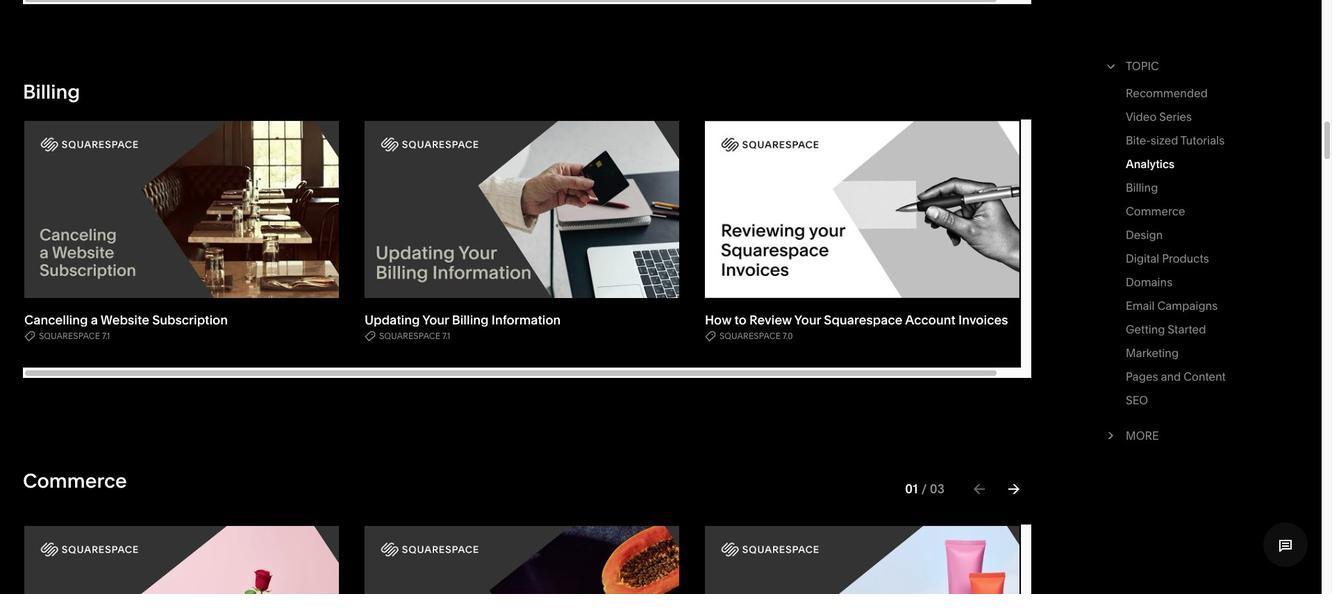 Task type: locate. For each thing, give the bounding box(es) containing it.
1 horizontal spatial your
[[795, 312, 821, 328]]

sized
[[1151, 133, 1179, 147]]

squarespace down cancelling
[[39, 331, 100, 341]]

bite-sized tutorials
[[1126, 133, 1225, 147]]

cancelling a website subscription
[[24, 312, 228, 328]]

your right updating
[[423, 312, 449, 328]]

squarespace down to
[[720, 331, 781, 341]]

content
[[1184, 370, 1226, 384]]

1 your from the left
[[423, 312, 449, 328]]

website
[[101, 312, 149, 328]]

0 vertical spatial commerce
[[1126, 204, 1186, 218]]

your
[[423, 312, 449, 328], [795, 312, 821, 328]]

1 7.1 from the left
[[102, 331, 110, 341]]

1 vertical spatial commerce
[[23, 469, 127, 493]]

seo link
[[1126, 390, 1149, 414]]

1 horizontal spatial 7.1
[[442, 331, 450, 341]]

email
[[1126, 299, 1155, 313]]

how
[[705, 312, 732, 328]]

billing
[[23, 80, 80, 104], [1126, 181, 1158, 195], [452, 312, 489, 328]]

squarespace 7.0
[[720, 331, 793, 341]]

1 vertical spatial billing
[[1126, 181, 1158, 195]]

video series link
[[1126, 107, 1192, 131]]

0 horizontal spatial 7.1
[[102, 331, 110, 341]]

2 7.1 from the left
[[442, 331, 450, 341]]

to
[[735, 312, 747, 328]]

cancelling
[[24, 312, 88, 328]]

1 squarespace 7.1 from the left
[[39, 331, 110, 341]]

pages
[[1126, 370, 1159, 384]]

0 horizontal spatial billing
[[23, 80, 80, 104]]

getting started link
[[1126, 320, 1206, 343]]

0 horizontal spatial squarespace 7.1
[[39, 331, 110, 341]]

01
[[905, 481, 918, 497]]

topic
[[1126, 59, 1159, 73]]

subscription
[[152, 312, 228, 328]]

seo
[[1126, 393, 1149, 407]]

email campaigns link
[[1126, 296, 1218, 320]]

digital
[[1126, 252, 1160, 265]]

7.1 down updating your billing information
[[442, 331, 450, 341]]

7.1
[[102, 331, 110, 341], [442, 331, 450, 341]]

squarespace 7.1 down cancelling
[[39, 331, 110, 341]]

/
[[922, 481, 927, 497]]

squarespace 7.1 down updating
[[379, 331, 450, 341]]

1 horizontal spatial billing
[[452, 312, 489, 328]]

your right the review
[[795, 312, 821, 328]]

0 horizontal spatial your
[[423, 312, 449, 328]]

analytics
[[1126, 157, 1175, 171]]

billing link
[[1126, 178, 1158, 201]]

squarespace 7.1
[[39, 331, 110, 341], [379, 331, 450, 341]]

information
[[492, 312, 561, 328]]

2 vertical spatial billing
[[452, 312, 489, 328]]

commerce link
[[1126, 201, 1186, 225]]

commerce
[[1126, 204, 1186, 218], [23, 469, 127, 493]]

topic link
[[1126, 56, 1276, 76]]

7.1 down website
[[102, 331, 110, 341]]

video series
[[1126, 110, 1192, 124]]

invoices
[[959, 312, 1008, 328]]

topic button
[[1103, 49, 1276, 83]]

2 horizontal spatial billing
[[1126, 181, 1158, 195]]

analytics link
[[1126, 154, 1175, 178]]

digital products
[[1126, 252, 1210, 265]]

0 vertical spatial billing
[[23, 80, 80, 104]]

1 horizontal spatial squarespace 7.1
[[379, 331, 450, 341]]

squarespace down updating
[[379, 331, 440, 341]]

squarespace
[[824, 312, 903, 328], [39, 331, 100, 341], [379, 331, 440, 341], [720, 331, 781, 341]]

2 squarespace 7.1 from the left
[[379, 331, 450, 341]]

pages and content link
[[1126, 367, 1226, 390]]

getting started
[[1126, 322, 1206, 336]]

a
[[91, 312, 98, 328]]

0 horizontal spatial commerce
[[23, 469, 127, 493]]

domains link
[[1126, 272, 1173, 296]]



Task type: vqa. For each thing, say whether or not it's contained in the screenshot.
the Get help from our community
no



Task type: describe. For each thing, give the bounding box(es) containing it.
squarespace for how to review your squarespace account invoices
[[720, 331, 781, 341]]

squarespace 7.1 for updating
[[379, 331, 450, 341]]

bite-sized tutorials link
[[1126, 131, 1225, 154]]

digital products link
[[1126, 249, 1210, 272]]

recommended
[[1126, 86, 1208, 100]]

01 / 03
[[905, 481, 945, 497]]

tutorials
[[1181, 133, 1225, 147]]

started
[[1168, 322, 1206, 336]]

7.1 for billing
[[442, 331, 450, 341]]

video
[[1126, 110, 1157, 124]]

squarespace for cancelling a website subscription
[[39, 331, 100, 341]]

more
[[1126, 429, 1159, 443]]

2 your from the left
[[795, 312, 821, 328]]

updating your billing information
[[365, 312, 561, 328]]

domains
[[1126, 275, 1173, 289]]

account
[[906, 312, 956, 328]]

pages and content
[[1126, 370, 1226, 384]]

campaigns
[[1158, 299, 1218, 313]]

bite-
[[1126, 133, 1151, 147]]

more button
[[1103, 418, 1276, 453]]

03
[[930, 481, 945, 497]]

design link
[[1126, 225, 1163, 249]]

products
[[1163, 252, 1210, 265]]

marketing link
[[1126, 343, 1179, 367]]

updating
[[365, 312, 420, 328]]

how to review your squarespace account invoices
[[705, 312, 1008, 328]]

1 horizontal spatial commerce
[[1126, 204, 1186, 218]]

email campaigns
[[1126, 299, 1218, 313]]

squarespace for updating your billing information
[[379, 331, 440, 341]]

marketing
[[1126, 346, 1179, 360]]

and
[[1161, 370, 1181, 384]]

review
[[750, 312, 792, 328]]

7.0
[[783, 331, 793, 341]]

squarespace left account
[[824, 312, 903, 328]]

7.1 for website
[[102, 331, 110, 341]]

squarespace 7.1 for cancelling
[[39, 331, 110, 341]]

series
[[1160, 110, 1192, 124]]

design
[[1126, 228, 1163, 242]]

getting
[[1126, 322, 1165, 336]]

recommended link
[[1126, 83, 1208, 107]]

more link
[[1126, 426, 1276, 445]]



